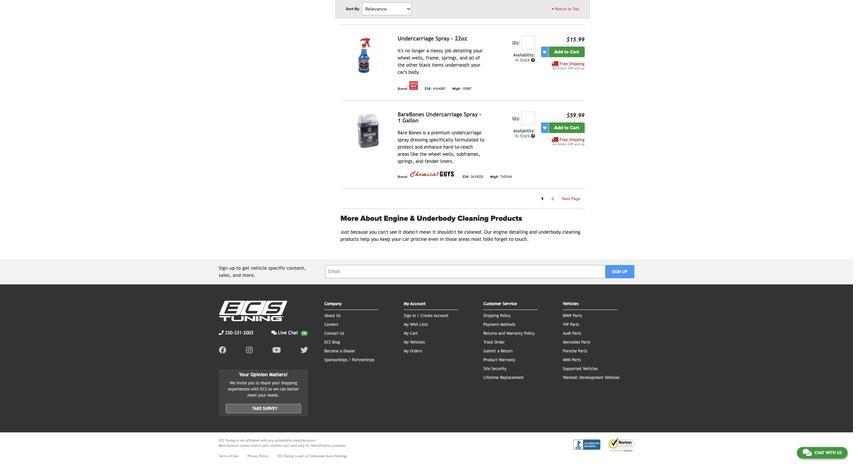 Task type: locate. For each thing, give the bounding box(es) containing it.
1 vertical spatial in
[[515, 134, 519, 139]]

part down only
[[298, 455, 305, 459]]

content,
[[287, 266, 306, 271]]

1 horizontal spatial with
[[261, 439, 267, 443]]

twitter logo image
[[301, 347, 308, 354]]

availability: for $59.99
[[513, 129, 535, 134]]

parts up the mercedes parts link
[[572, 331, 581, 336]]

mini parts
[[563, 358, 581, 363]]

3 my from the top
[[404, 331, 409, 336]]

with up the meet
[[251, 387, 259, 392]]

1 vertical spatial stock
[[520, 134, 530, 139]]

1 on from the top
[[553, 67, 556, 70]]

1 horizontal spatial areas
[[458, 237, 470, 242]]

0 vertical spatial shipping
[[569, 62, 585, 67]]

2 $49 from the top
[[568, 142, 573, 146]]

in stock
[[515, 58, 531, 63], [515, 134, 531, 139]]

0 vertical spatial add to cart
[[554, 49, 579, 55]]

es#: left "4164087"
[[425, 87, 432, 91]]

4 my from the top
[[404, 340, 409, 345]]

bmw parts
[[563, 314, 582, 318]]

areas inside bare bones is a premium undercarriage spray dressing specifically formulated to protect and enhance hard-to-reach areas like the wheel wells, subframes, springs, and fender liners.
[[398, 152, 409, 157]]

tuning for part
[[284, 455, 294, 459]]

orders down $59.99
[[557, 142, 567, 146]]

1 free shipping on orders $49 and up from the top
[[553, 62, 585, 70]]

2 horizontal spatial is
[[423, 130, 426, 136]]

matters!
[[269, 372, 288, 378]]

1 brand: from the top
[[398, 87, 408, 91]]

1 horizontal spatial part
[[298, 455, 305, 459]]

and down $59.99
[[574, 142, 580, 146]]

1 horizontal spatial it
[[433, 229, 436, 235]]

privacy policy link
[[248, 454, 268, 459]]

underneath
[[445, 62, 470, 68]]

1 vertical spatial warranty
[[499, 358, 515, 363]]

1 vertical spatial about
[[324, 314, 335, 318]]

to inside "we invite you to share your shopping experiences with ecs so we can better meet your needs."
[[256, 381, 260, 386]]

es#:
[[425, 87, 432, 91], [463, 175, 470, 179]]

1 vertical spatial add to cart
[[554, 125, 579, 131]]

2 horizontal spatial with
[[826, 451, 836, 456]]

areas down protect
[[398, 152, 409, 157]]

free shipping on orders $49 and up down the '$15.99' at the right
[[553, 62, 585, 70]]

0 horizontal spatial 1
[[398, 118, 401, 124]]

1 vertical spatial mfg#:
[[490, 175, 499, 179]]

0 vertical spatial question circle image
[[531, 58, 535, 62]]

to inside bare bones is a premium undercarriage spray dressing specifically formulated to protect and enhance hard-to-reach areas like the wheel wells, subframes, springs, and fender liners.
[[480, 137, 484, 143]]

tuning inside ecs tuning is not affiliated with any automobile manufacturers. manufacturer names and/or part numbers are used only for identification purposes.
[[225, 439, 235, 443]]

springs, inside it's no longer a messy job detailing your wheel wells, frame, springs, and all of the other black items underneath your car's body.
[[442, 55, 458, 61]]

a up dressing
[[427, 130, 430, 136]]

1 vertical spatial account
[[434, 314, 449, 318]]

a inside it's no longer a messy job detailing your wheel wells, frame, springs, and all of the other black items underneath your car's body.
[[427, 48, 429, 54]]

detailing up touch.
[[509, 229, 528, 235]]

ecs tuning image
[[219, 301, 287, 321]]

tuning down are
[[284, 455, 294, 459]]

my up my vehicles
[[404, 331, 409, 336]]

is for not
[[236, 439, 238, 443]]

1 it from the left
[[398, 229, 402, 235]]

0 vertical spatial on
[[553, 67, 556, 70]]

in
[[515, 58, 519, 63], [515, 134, 519, 139], [413, 314, 416, 318]]

your down see
[[392, 237, 401, 242]]

cart down the wish
[[410, 331, 418, 336]]

1 stock from the top
[[520, 58, 530, 63]]

brand:
[[398, 87, 408, 91], [398, 175, 408, 179]]

0 vertical spatial us
[[336, 314, 341, 318]]

2 add from the top
[[554, 125, 563, 131]]

take survey link
[[226, 404, 301, 414]]

1 vertical spatial free shipping on orders $49 and up
[[553, 138, 585, 146]]

1 horizontal spatial wheel
[[428, 152, 441, 157]]

my for my cart
[[404, 331, 409, 336]]

shipping down the '$15.99' at the right
[[569, 62, 585, 67]]

0 vertical spatial with
[[251, 387, 259, 392]]

invite
[[236, 381, 247, 386]]

1 add to cart from the top
[[554, 49, 579, 55]]

1 horizontal spatial wells,
[[443, 152, 455, 157]]

mfg#: for barebones undercarriage spray - 1 gallon
[[490, 175, 499, 179]]

payment
[[483, 322, 499, 327]]

1 vertical spatial undercarriage
[[426, 112, 462, 118]]

meet
[[247, 394, 257, 398]]

0 horizontal spatial it
[[398, 229, 402, 235]]

1 horizontal spatial springs,
[[442, 55, 458, 61]]

wanted: development vehicles link
[[563, 376, 620, 380]]

1 vertical spatial areas
[[458, 237, 470, 242]]

is up dressing
[[423, 130, 426, 136]]

about up because
[[360, 214, 382, 223]]

- up undercarriage at the top right of page
[[479, 112, 482, 118]]

parts up porsche parts link
[[581, 340, 590, 345]]

1 left gallon
[[398, 118, 401, 124]]

$49 down the '$15.99' at the right
[[568, 67, 573, 70]]

2 stock from the top
[[520, 134, 530, 139]]

my for my vehicles
[[404, 340, 409, 345]]

2 vertical spatial us
[[837, 451, 842, 456]]

mfg#: for undercarriage spray - 22oz
[[452, 87, 461, 91]]

2 question circle image from the top
[[531, 134, 535, 138]]

1 horizontal spatial 1
[[541, 197, 543, 201]]

2 add to cart from the top
[[554, 125, 579, 131]]

es#: 4164087
[[425, 87, 446, 91]]

your up we
[[272, 381, 280, 386]]

2 add to cart button from the top
[[549, 123, 585, 133]]

wheel down enhance
[[428, 152, 441, 157]]

orders down the '$15.99' at the right
[[557, 67, 567, 70]]

1 vertical spatial wheel
[[428, 152, 441, 157]]

of left enthusiast
[[306, 455, 309, 459]]

on for $59.99
[[553, 142, 556, 146]]

your inside just because you can't see it doesn't mean it shouldn't be cleaned. our engine detailing and underbody cleaning products help you keep your car pristine even in those areas most folks forget to touch.
[[392, 237, 401, 242]]

0 horizontal spatial tuning
[[225, 439, 235, 443]]

wheel inside it's no longer a messy job detailing your wheel wells, frame, springs, and all of the other black items underneath your car's body.
[[398, 55, 410, 61]]

1 my from the top
[[404, 302, 409, 306]]

1 availability: from the top
[[513, 53, 535, 58]]

qty: for -
[[512, 117, 520, 121]]

track order link
[[483, 340, 505, 345]]

0 vertical spatial stock
[[520, 58, 530, 63]]

policy for shipping policy
[[500, 314, 511, 318]]

5 my from the top
[[404, 349, 409, 354]]

to inside sign up to get vehicle specific content, sales, and more.
[[236, 266, 241, 271]]

it right see
[[398, 229, 402, 235]]

1 vertical spatial in stock
[[515, 134, 531, 139]]

you inside "we invite you to share your shopping experiences with ecs so we can better meet your needs."
[[248, 381, 255, 386]]

1 horizontal spatial the
[[420, 152, 427, 157]]

parts down porsche parts link
[[572, 358, 581, 363]]

service
[[503, 302, 517, 306]]

ecs for ecs tuning is part of enthusiast auto holdings
[[278, 455, 283, 459]]

brand: down protect
[[398, 175, 408, 179]]

0 vertical spatial free shipping on orders $49 and up
[[553, 62, 585, 70]]

return
[[555, 6, 567, 11], [501, 349, 513, 354]]

sign in / create account link
[[404, 314, 449, 318]]

car's
[[398, 70, 407, 75]]

add to cart button for $15.99
[[549, 47, 585, 57]]

wheel inside bare bones is a premium undercarriage spray dressing specifically formulated to protect and enhance hard-to-reach areas like the wheel wells, subframes, springs, and fender liners.
[[428, 152, 441, 157]]

sign up
[[612, 270, 628, 274]]

about us
[[324, 314, 341, 318]]

1 horizontal spatial mfg#:
[[490, 175, 499, 179]]

1 vertical spatial tuning
[[284, 455, 294, 459]]

1 horizontal spatial detailing
[[509, 229, 528, 235]]

a inside bare bones is a premium undercarriage spray dressing specifically formulated to protect and enhance hard-to-reach areas like the wheel wells, subframes, springs, and fender liners.
[[427, 130, 430, 136]]

spray up undercarriage at the top right of page
[[464, 112, 478, 118]]

areas down be
[[458, 237, 470, 242]]

audi parts link
[[563, 331, 581, 336]]

0 horizontal spatial springs,
[[398, 159, 414, 164]]

0 vertical spatial $49
[[568, 67, 573, 70]]

and left all
[[460, 55, 468, 61]]

policy
[[500, 314, 511, 318], [524, 331, 535, 336], [259, 455, 268, 459]]

ecs left blog
[[324, 340, 331, 345]]

1 vertical spatial /
[[349, 358, 351, 363]]

0 horizontal spatial policy
[[259, 455, 268, 459]]

account right create at bottom
[[434, 314, 449, 318]]

1 qty: from the top
[[512, 41, 520, 45]]

lifetime replacement link
[[483, 376, 524, 380]]

to left get
[[236, 266, 241, 271]]

1 in stock from the top
[[515, 58, 531, 63]]

chat inside 'link'
[[288, 330, 298, 336]]

free down $59.99
[[560, 138, 568, 142]]

track order
[[483, 340, 505, 345]]

0 horizontal spatial areas
[[398, 152, 409, 157]]

sign inside button
[[612, 270, 621, 274]]

0 vertical spatial orders
[[557, 67, 567, 70]]

2 horizontal spatial sign
[[612, 270, 621, 274]]

chat right comments image
[[815, 451, 825, 456]]

question circle image
[[531, 58, 535, 62], [531, 134, 535, 138]]

$59.99
[[567, 113, 585, 119]]

1 horizontal spatial is
[[295, 455, 297, 459]]

comments image
[[803, 449, 812, 457]]

my orders link
[[404, 349, 422, 354]]

vw
[[563, 322, 569, 327]]

1 vertical spatial brand:
[[398, 175, 408, 179]]

cart down $59.99
[[570, 125, 579, 131]]

0 vertical spatial in
[[515, 58, 519, 63]]

free shipping on orders $49 and up down $59.99
[[553, 138, 585, 146]]

next page
[[562, 197, 581, 201]]

1 horizontal spatial -
[[479, 112, 482, 118]]

0 vertical spatial chat
[[288, 330, 298, 336]]

cart down the '$15.99' at the right
[[570, 49, 579, 55]]

my vehicles
[[404, 340, 425, 345]]

1 orders from the top
[[557, 67, 567, 70]]

and
[[460, 55, 468, 61], [574, 67, 580, 70], [574, 142, 580, 146], [415, 145, 423, 150], [416, 159, 423, 164], [529, 229, 537, 235], [233, 273, 241, 278], [498, 331, 505, 336]]

vehicle
[[251, 266, 267, 271]]

add for $15.99
[[554, 49, 563, 55]]

audi parts
[[563, 331, 581, 336]]

those
[[445, 237, 457, 242]]

ecs
[[324, 340, 331, 345], [260, 387, 267, 392], [219, 439, 224, 443], [278, 455, 283, 459]]

&
[[410, 214, 415, 223]]

330-331-2003 link
[[219, 330, 253, 337]]

2 my from the top
[[404, 322, 409, 327]]

1 horizontal spatial about
[[360, 214, 382, 223]]

the inside bare bones is a premium undercarriage spray dressing specifically formulated to protect and enhance hard-to-reach areas like the wheel wells, subframes, springs, and fender liners.
[[420, 152, 427, 157]]

1 free from the top
[[560, 62, 568, 67]]

part down any
[[263, 444, 269, 448]]

bmw parts link
[[563, 314, 582, 318]]

0 horizontal spatial sign
[[219, 266, 228, 271]]

shipping up payment
[[483, 314, 499, 318]]

1 vertical spatial cart
[[570, 125, 579, 131]]

you right help
[[371, 237, 379, 242]]

with right comments image
[[826, 451, 836, 456]]

on for $15.99
[[553, 67, 556, 70]]

protect
[[398, 145, 414, 150]]

None number field
[[522, 36, 535, 50], [522, 112, 535, 125], [522, 36, 535, 50], [522, 112, 535, 125]]

the up car's
[[398, 62, 405, 68]]

0 vertical spatial qty:
[[512, 41, 520, 45]]

return down the order
[[501, 349, 513, 354]]

0 horizontal spatial mfg#:
[[452, 87, 461, 91]]

shipping down $59.99
[[569, 138, 585, 142]]

0 vertical spatial you
[[369, 229, 377, 235]]

up inside button
[[622, 270, 628, 274]]

sign inside sign up to get vehicle specific content, sales, and more.
[[219, 266, 228, 271]]

undercarriage up longer in the top of the page
[[398, 36, 434, 42]]

engine
[[384, 214, 408, 223]]

chat right live
[[288, 330, 298, 336]]

- left 22oz
[[451, 36, 453, 42]]

add to cart down the '$15.99' at the right
[[554, 49, 579, 55]]

lifetime replacement
[[483, 376, 524, 380]]

ecs down numbers
[[278, 455, 283, 459]]

0 horizontal spatial is
[[236, 439, 238, 443]]

shipping for $59.99
[[569, 138, 585, 142]]

0 vertical spatial detailing
[[453, 48, 472, 54]]

1 vertical spatial us
[[340, 331, 344, 336]]

better
[[287, 387, 299, 392]]

body.
[[409, 70, 420, 75]]

$49 down $59.99
[[568, 142, 573, 146]]

lifetime
[[483, 376, 499, 380]]

2 horizontal spatial of
[[476, 55, 480, 61]]

us right comments image
[[837, 451, 842, 456]]

of right all
[[476, 55, 480, 61]]

company
[[324, 302, 342, 306]]

0 horizontal spatial wheel
[[398, 55, 410, 61]]

caret up image
[[552, 7, 554, 11]]

to inside just because you can't see it doesn't mean it shouldn't be cleaned. our engine detailing and underbody cleaning products help you keep your car pristine even in those areas most folks forget to touch.
[[509, 237, 514, 242]]

your
[[473, 48, 483, 54], [471, 62, 480, 68], [392, 237, 401, 242], [272, 381, 280, 386], [258, 394, 266, 398]]

the right like
[[420, 152, 427, 157]]

1 vertical spatial question circle image
[[531, 134, 535, 138]]

tuning for not
[[225, 439, 235, 443]]

parts right bmw
[[573, 314, 582, 318]]

my left the wish
[[404, 322, 409, 327]]

is down used
[[295, 455, 297, 459]]

orders for $59.99
[[557, 142, 567, 146]]

undercarriage inside barebones undercarriage spray - 1 gallon
[[426, 112, 462, 118]]

spray up the 'job'
[[436, 36, 450, 42]]

add to cart button down the '$15.99' at the right
[[549, 47, 585, 57]]

submit
[[483, 349, 496, 354]]

1 vertical spatial shipping
[[569, 138, 585, 142]]

on
[[553, 67, 556, 70], [553, 142, 556, 146]]

mfg#: left the 10987
[[452, 87, 461, 91]]

by
[[355, 6, 359, 11]]

0 vertical spatial es#:
[[425, 87, 432, 91]]

ecs left so
[[260, 387, 267, 392]]

be
[[458, 229, 463, 235]]

es#2619225 - tvd104 - barebones undercarriage spray - 1 gallon - bare bones is a premium undercarriage spray dressing specifically formulated to protect and enhance hard-to-reach areas like the wheel wells, subframes, springs, and fender liners. - chemical guys - audi bmw volkswagen mercedes benz mini porsche image
[[341, 112, 392, 151]]

is left not
[[236, 439, 238, 443]]

free shipping on orders $49 and up
[[553, 62, 585, 70], [553, 138, 585, 146]]

of left use
[[229, 455, 232, 459]]

auto
[[326, 455, 333, 459]]

ecs up 'manufacturer'
[[219, 439, 224, 443]]

0 vertical spatial in stock
[[515, 58, 531, 63]]

0 vertical spatial areas
[[398, 152, 409, 157]]

us right contact
[[340, 331, 344, 336]]

us up the careers
[[336, 314, 341, 318]]

it up even at the right bottom of page
[[433, 229, 436, 235]]

warranty down methods
[[506, 331, 523, 336]]

add to wish list image
[[543, 50, 547, 54], [543, 126, 547, 130]]

you
[[369, 229, 377, 235], [371, 237, 379, 242], [248, 381, 255, 386]]

2 add to wish list image from the top
[[543, 126, 547, 130]]

my left the "orders" at the bottom left of the page
[[404, 349, 409, 354]]

2 brand: from the top
[[398, 175, 408, 179]]

wd-40 - corporate logo image
[[410, 6, 421, 14]]

brand: left griot's - corporate logo
[[398, 87, 408, 91]]

add to cart button down $59.99
[[549, 123, 585, 133]]

mfg#:
[[452, 87, 461, 91], [490, 175, 499, 179]]

2 free shipping on orders $49 and up from the top
[[553, 138, 585, 146]]

return right caret up image
[[555, 6, 567, 11]]

replacement
[[500, 376, 524, 380]]

specifically
[[429, 137, 453, 143]]

0 vertical spatial spray
[[436, 36, 450, 42]]

0 vertical spatial brand:
[[398, 87, 408, 91]]

1 add from the top
[[554, 49, 563, 55]]

0 vertical spatial the
[[398, 62, 405, 68]]

page
[[571, 197, 581, 201]]

parts for vw parts
[[570, 322, 579, 327]]

1 horizontal spatial /
[[417, 314, 419, 318]]

vehicles
[[563, 302, 579, 306], [410, 340, 425, 345], [583, 367, 598, 371], [605, 376, 620, 380]]

you right 'invite'
[[248, 381, 255, 386]]

of inside it's no longer a messy job detailing your wheel wells, frame, springs, and all of the other black items underneath your car's body.
[[476, 55, 480, 61]]

barebones undercarriage spray - 1 gallon link
[[398, 112, 482, 124]]

detailing up all
[[453, 48, 472, 54]]

payment methods
[[483, 322, 516, 327]]

0 horizontal spatial wells,
[[412, 55, 425, 61]]

to down $59.99
[[564, 125, 569, 131]]

0 vertical spatial free
[[560, 62, 568, 67]]

2 vertical spatial you
[[248, 381, 255, 386]]

free for $59.99
[[560, 138, 568, 142]]

development
[[580, 376, 604, 380]]

1 vertical spatial wells,
[[443, 152, 455, 157]]

0 vertical spatial part
[[263, 444, 269, 448]]

no
[[405, 48, 410, 54]]

areas
[[398, 152, 409, 157], [458, 237, 470, 242]]

to right formulated at the right of the page
[[480, 137, 484, 143]]

keep
[[380, 237, 390, 242]]

spray
[[398, 137, 409, 143]]

0 vertical spatial add
[[554, 49, 563, 55]]

1 vertical spatial $49
[[568, 142, 573, 146]]

0 vertical spatial add to cart button
[[549, 47, 585, 57]]

vehicles up the "orders" at the bottom left of the page
[[410, 340, 425, 345]]

1 inside paginated product list navigation navigation
[[541, 197, 543, 201]]

0 vertical spatial warranty
[[506, 331, 523, 336]]

my up my wish lists
[[404, 302, 409, 306]]

1 vertical spatial detailing
[[509, 229, 528, 235]]

0 vertical spatial availability:
[[513, 53, 535, 58]]

2 qty: from the top
[[512, 117, 520, 121]]

330-331-2003
[[225, 330, 253, 336]]

es#: left 2619225
[[463, 175, 470, 179]]

premium
[[431, 130, 450, 136]]

1 vertical spatial add to wish list image
[[543, 126, 547, 130]]

free shipping on orders $49 and up for $59.99
[[553, 138, 585, 146]]

ecs inside ecs tuning is not affiliated with any automobile manufacturers. manufacturer names and/or part numbers are used only for identification purposes.
[[219, 439, 224, 443]]

1 add to cart button from the top
[[549, 47, 585, 57]]

is inside ecs tuning is not affiliated with any automobile manufacturers. manufacturer names and/or part numbers are used only for identification purposes.
[[236, 439, 238, 443]]

undercarriage up premium
[[426, 112, 462, 118]]

331-
[[234, 330, 243, 336]]

next page link
[[558, 195, 585, 203]]

mfg#: left the tvd104
[[490, 175, 499, 179]]

1 vertical spatial orders
[[557, 142, 567, 146]]

2 orders from the top
[[557, 142, 567, 146]]

0 vertical spatial is
[[423, 130, 426, 136]]

wheel down "it's"
[[398, 55, 410, 61]]

1 vertical spatial 1
[[541, 197, 543, 201]]

1 horizontal spatial tuning
[[284, 455, 294, 459]]

1 question circle image from the top
[[531, 58, 535, 62]]

parts for mercedes parts
[[581, 340, 590, 345]]

es#4164087 - 10987 - undercarriage spray - 22oz - it's no longer a messy job detailing your wheel wells, frame, springs, and all of the other black items underneath your car's body. - griot's - audi bmw volkswagen mercedes benz mini porsche image
[[341, 36, 392, 75]]

sign for sign up to get vehicle specific content, sales, and more.
[[219, 266, 228, 271]]

is inside bare bones is a premium undercarriage spray dressing specifically formulated to protect and enhance hard-to-reach areas like the wheel wells, subframes, springs, and fender liners.
[[423, 130, 426, 136]]

you for engine
[[369, 229, 377, 235]]

2 on from the top
[[553, 142, 556, 146]]

springs, down the 'job'
[[442, 55, 458, 61]]

us for contact us
[[340, 331, 344, 336]]

2 free from the top
[[560, 138, 568, 142]]

shouldn't
[[437, 229, 456, 235]]

1 vertical spatial with
[[261, 439, 267, 443]]

order
[[494, 340, 505, 345]]

1 $49 from the top
[[568, 67, 573, 70]]

add for $59.99
[[554, 125, 563, 131]]

affiliated
[[246, 439, 260, 443]]

0 vertical spatial springs,
[[442, 55, 458, 61]]

1 add to wish list image from the top
[[543, 50, 547, 54]]

is for part
[[295, 455, 297, 459]]

phone image
[[219, 331, 224, 335]]

take survey
[[252, 407, 277, 412]]

2 in stock from the top
[[515, 134, 531, 139]]

the inside it's no longer a messy job detailing your wheel wells, frame, springs, and all of the other black items underneath your car's body.
[[398, 62, 405, 68]]

blog
[[332, 340, 340, 345]]

and up the order
[[498, 331, 505, 336]]

and right sales,
[[233, 273, 241, 278]]

your
[[239, 372, 249, 378]]

es#4424801 - 30004kt - 1 gal. rust remover soak, dissolves rust safely, biodegradable - priced each - removes tough rust from metal parts and tools without scraping - wd-40 - audi bmw volkswagen mercedes benz mini porsche image
[[341, 0, 392, 1]]

parts for porsche parts
[[578, 349, 587, 354]]

2 availability: from the top
[[513, 129, 535, 134]]

facebook logo image
[[219, 347, 226, 354]]

is for a
[[423, 130, 426, 136]]

/ left create at bottom
[[417, 314, 419, 318]]

parts for mini parts
[[572, 358, 581, 363]]

1 horizontal spatial sign
[[404, 314, 411, 318]]

vehicles up wanted: development vehicles link
[[583, 367, 598, 371]]

1 left 2
[[541, 197, 543, 201]]

1 horizontal spatial return
[[555, 6, 567, 11]]

/ down 'dealer'
[[349, 358, 351, 363]]

product warranty link
[[483, 358, 515, 363]]

springs, down like
[[398, 159, 414, 164]]

ecs inside "we invite you to share your shopping experiences with ecs so we can better meet your needs."
[[260, 387, 267, 392]]

and inside just because you can't see it doesn't mean it shouldn't be cleaned. our engine detailing and underbody cleaning products help you keep your car pristine even in those areas most folks forget to touch.
[[529, 229, 537, 235]]

0 horizontal spatial detailing
[[453, 48, 472, 54]]

my wish lists link
[[404, 322, 428, 327]]



Task type: describe. For each thing, give the bounding box(es) containing it.
a left 'dealer'
[[340, 349, 342, 354]]

underbody
[[539, 229, 561, 235]]

2 vertical spatial shipping
[[483, 314, 499, 318]]

a right submit
[[497, 349, 500, 354]]

and down like
[[416, 159, 423, 164]]

sign up button
[[606, 265, 634, 279]]

in stock for $15.99
[[515, 58, 531, 63]]

ecs for ecs blog
[[324, 340, 331, 345]]

my for my orders
[[404, 349, 409, 354]]

wells, inside bare bones is a premium undercarriage spray dressing specifically formulated to protect and enhance hard-to-reach areas like the wheel wells, subframes, springs, and fender liners.
[[443, 152, 455, 157]]

automobile
[[275, 439, 292, 443]]

supported vehicles link
[[563, 367, 598, 371]]

330-
[[225, 330, 234, 336]]

wells, inside it's no longer a messy job detailing your wheel wells, frame, springs, and all of the other black items underneath your car's body.
[[412, 55, 425, 61]]

become
[[324, 349, 339, 354]]

audi
[[563, 331, 571, 336]]

doesn't
[[403, 229, 418, 235]]

we
[[273, 387, 279, 392]]

2 link
[[547, 195, 558, 203]]

all
[[469, 55, 474, 61]]

availability: for $15.99
[[513, 53, 535, 58]]

sponsorships / partnerships link
[[324, 358, 375, 363]]

0 horizontal spatial /
[[349, 358, 351, 363]]

porsche parts
[[563, 349, 587, 354]]

return to top
[[554, 6, 579, 11]]

add to wish list image for $59.99
[[543, 126, 547, 130]]

part inside ecs tuning is not affiliated with any automobile manufacturers. manufacturer names and/or part numbers are used only for identification purposes.
[[263, 444, 269, 448]]

parts for audi parts
[[572, 331, 581, 336]]

2 vertical spatial in
[[413, 314, 416, 318]]

comments image
[[271, 331, 277, 335]]

share
[[261, 381, 271, 386]]

sign for sign in / create account
[[404, 314, 411, 318]]

sponsorships / partnerships
[[324, 358, 375, 363]]

orders for $15.99
[[557, 67, 567, 70]]

mfg#: tvd104
[[490, 175, 512, 179]]

add to cart for $15.99
[[554, 49, 579, 55]]

black
[[419, 62, 431, 68]]

mercedes parts
[[563, 340, 590, 345]]

next
[[562, 197, 570, 201]]

any
[[268, 439, 274, 443]]

bare
[[398, 130, 407, 136]]

to left the top
[[568, 6, 572, 11]]

purposes.
[[332, 444, 347, 448]]

and inside it's no longer a messy job detailing your wheel wells, frame, springs, and all of the other black items underneath your car's body.
[[460, 55, 468, 61]]

Email email field
[[325, 265, 606, 279]]

holdings
[[334, 455, 347, 459]]

underbody
[[417, 214, 456, 223]]

free for $15.99
[[560, 62, 568, 67]]

take survey button
[[226, 404, 301, 414]]

1 horizontal spatial of
[[306, 455, 309, 459]]

see
[[390, 229, 397, 235]]

stock for $59.99
[[520, 134, 530, 139]]

question circle image for $59.99
[[531, 134, 535, 138]]

enthusiast
[[310, 455, 325, 459]]

1 vertical spatial chat
[[815, 451, 825, 456]]

forget
[[495, 237, 508, 242]]

it's no longer a messy job detailing your wheel wells, frame, springs, and all of the other black items underneath your car's body.
[[398, 48, 483, 75]]

0 vertical spatial undercarriage
[[398, 36, 434, 42]]

in stock for $59.99
[[515, 134, 531, 139]]

undercarriage
[[452, 130, 482, 136]]

hard-
[[444, 145, 455, 150]]

to-
[[455, 145, 461, 150]]

vw parts link
[[563, 322, 579, 327]]

items
[[432, 62, 444, 68]]

up inside sign up to get vehicle specific content, sales, and more.
[[229, 266, 235, 271]]

in for barebones undercarriage spray - 1 gallon
[[515, 134, 519, 139]]

springs, inside bare bones is a premium undercarriage spray dressing specifically formulated to protect and enhance hard-to-reach areas like the wheel wells, subframes, springs, and fender liners.
[[398, 159, 414, 164]]

2619225
[[471, 175, 483, 179]]

you for matters!
[[248, 381, 255, 386]]

are
[[284, 444, 289, 448]]

1 vertical spatial you
[[371, 237, 379, 242]]

ecs for ecs tuning is not affiliated with any automobile manufacturers. manufacturer names and/or part numbers are used only for identification purposes.
[[219, 439, 224, 443]]

2 it from the left
[[433, 229, 436, 235]]

2003
[[243, 330, 253, 336]]

your opinion matters!
[[239, 372, 288, 378]]

youtube logo image
[[272, 347, 281, 354]]

2 vertical spatial cart
[[410, 331, 418, 336]]

dressing
[[410, 137, 428, 143]]

0 horizontal spatial return
[[501, 349, 513, 354]]

more.
[[242, 273, 256, 278]]

chat with us link
[[797, 448, 848, 459]]

folks
[[483, 237, 493, 242]]

in for undercarriage spray - 22oz
[[515, 58, 519, 63]]

with inside ecs tuning is not affiliated with any automobile manufacturers. manufacturer names and/or part numbers are used only for identification purposes.
[[261, 439, 267, 443]]

gallon
[[403, 118, 419, 124]]

manufacturers.
[[293, 439, 317, 443]]

barebones undercarriage spray - 1 gallon
[[398, 112, 482, 124]]

with inside "we invite you to share your shopping experiences with ecs so we can better meet your needs."
[[251, 387, 259, 392]]

and inside sign up to get vehicle specific content, sales, and more.
[[233, 273, 241, 278]]

1 vertical spatial policy
[[524, 331, 535, 336]]

our
[[484, 229, 492, 235]]

sign for sign up
[[612, 270, 621, 274]]

shipping for $15.99
[[569, 62, 585, 67]]

vehicles right development
[[605, 376, 620, 380]]

us for about us
[[336, 314, 341, 318]]

1 link
[[537, 195, 547, 203]]

0 horizontal spatial of
[[229, 455, 232, 459]]

cleaning
[[458, 214, 489, 223]]

undercarriage spray - 22oz
[[398, 36, 467, 42]]

detailing inside just because you can't see it doesn't mean it shouldn't be cleaned. our engine detailing and underbody cleaning products help you keep your car pristine even in those areas most folks forget to touch.
[[509, 229, 528, 235]]

site security
[[483, 367, 507, 371]]

$49 for $59.99
[[568, 142, 573, 146]]

stock for $15.99
[[520, 58, 530, 63]]

your down all
[[471, 62, 480, 68]]

0 vertical spatial account
[[410, 302, 426, 306]]

terms of use
[[219, 455, 238, 459]]

your up all
[[473, 48, 483, 54]]

to down the '$15.99' at the right
[[564, 49, 569, 55]]

1 horizontal spatial account
[[434, 314, 449, 318]]

my for my account
[[404, 302, 409, 306]]

and down the '$15.99' at the right
[[574, 67, 580, 70]]

add to wish list image for $15.99
[[543, 50, 547, 54]]

10987
[[463, 87, 472, 91]]

for
[[305, 444, 310, 448]]

chemical guys - corporate logo image
[[410, 171, 456, 178]]

undercarriage spray - 22oz link
[[398, 36, 467, 42]]

like
[[411, 152, 418, 157]]

- inside barebones undercarriage spray - 1 gallon
[[479, 112, 482, 118]]

customer
[[483, 302, 502, 306]]

wish
[[410, 322, 419, 327]]

cart for $59.99
[[570, 125, 579, 131]]

wanted:
[[563, 376, 578, 380]]

privacy
[[248, 455, 258, 459]]

product
[[483, 358, 498, 363]]

detailing inside it's no longer a messy job detailing your wheel wells, frame, springs, and all of the other black items underneath your car's body.
[[453, 48, 472, 54]]

$49 for $15.99
[[568, 67, 573, 70]]

specific
[[268, 266, 285, 271]]

supported vehicles
[[563, 367, 598, 371]]

add to cart button for $59.99
[[549, 123, 585, 133]]

lists
[[420, 322, 428, 327]]

es#: for spray
[[425, 87, 432, 91]]

porsche parts link
[[563, 349, 587, 354]]

track
[[483, 340, 493, 345]]

liners.
[[440, 159, 454, 164]]

submit a return link
[[483, 349, 513, 354]]

we
[[230, 381, 235, 386]]

areas inside just because you can't see it doesn't mean it shouldn't be cleaned. our engine detailing and underbody cleaning products help you keep your car pristine even in those areas most folks forget to touch.
[[458, 237, 470, 242]]

1 inside barebones undercarriage spray - 1 gallon
[[398, 118, 401, 124]]

your right the meet
[[258, 394, 266, 398]]

supported
[[563, 367, 582, 371]]

instagram logo image
[[246, 347, 253, 354]]

ecs blog
[[324, 340, 340, 345]]

porsche
[[563, 349, 577, 354]]

0 horizontal spatial spray
[[436, 36, 450, 42]]

paginated product list navigation navigation
[[341, 195, 585, 203]]

top
[[573, 6, 579, 11]]

spray inside barebones undercarriage spray - 1 gallon
[[464, 112, 478, 118]]

2 vertical spatial with
[[826, 451, 836, 456]]

take
[[252, 407, 262, 412]]

ecs tuning is part of enthusiast auto holdings
[[278, 455, 347, 459]]

0 vertical spatial -
[[451, 36, 453, 42]]

because
[[351, 229, 368, 235]]

become a dealer link
[[324, 349, 355, 354]]

es#: for undercarriage
[[463, 175, 470, 179]]

brand: for barebones undercarriage spray - 1 gallon
[[398, 175, 408, 179]]

fender
[[425, 159, 439, 164]]

griot's - corporate logo image
[[410, 82, 418, 90]]

help
[[360, 237, 370, 242]]

cart for $15.99
[[570, 49, 579, 55]]

0 vertical spatial about
[[360, 214, 382, 223]]

4164087
[[433, 87, 446, 91]]

create
[[421, 314, 433, 318]]

qty: for 22oz
[[512, 41, 520, 45]]

live chat link
[[271, 330, 308, 337]]

and down dressing
[[415, 145, 423, 150]]

policy for privacy policy
[[259, 455, 268, 459]]

vehicles up bmw parts
[[563, 302, 579, 306]]

subframes,
[[457, 152, 480, 157]]

my for my wish lists
[[404, 322, 409, 327]]

free shipping on orders $49 and up for $15.99
[[553, 62, 585, 70]]

parts for bmw parts
[[573, 314, 582, 318]]

0 vertical spatial /
[[417, 314, 419, 318]]

mini parts link
[[563, 358, 581, 363]]

brand: for undercarriage spray - 22oz
[[398, 87, 408, 91]]

add to cart for $59.99
[[554, 125, 579, 131]]

even
[[428, 237, 439, 242]]

enthusiast auto holdings link
[[310, 454, 347, 459]]

question circle image for $15.99
[[531, 58, 535, 62]]

0 horizontal spatial about
[[324, 314, 335, 318]]

methods
[[500, 322, 516, 327]]

returns and warranty policy link
[[483, 331, 535, 336]]

careers link
[[324, 322, 338, 327]]



Task type: vqa. For each thing, say whether or not it's contained in the screenshot.
celebrated
no



